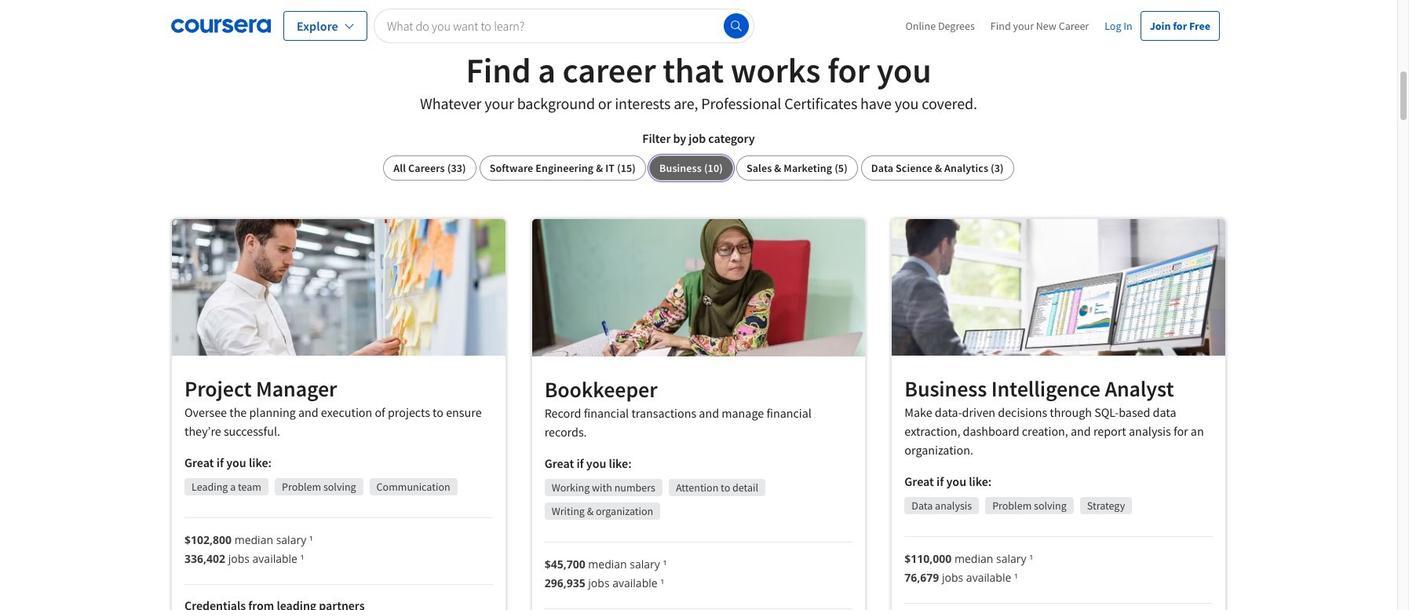 Task type: vqa. For each thing, say whether or not it's contained in the screenshot.
Project Manager image
yes



Task type: describe. For each thing, give the bounding box(es) containing it.
What do you want to learn? text field
[[374, 8, 755, 43]]

bookkeeper image
[[532, 219, 866, 357]]

project manager image
[[172, 219, 506, 356]]



Task type: locate. For each thing, give the bounding box(es) containing it.
None button
[[384, 156, 477, 181], [480, 156, 646, 181], [649, 156, 733, 181], [737, 156, 858, 181], [861, 156, 1014, 181], [384, 156, 477, 181], [480, 156, 646, 181], [649, 156, 733, 181], [737, 156, 858, 181], [861, 156, 1014, 181]]

option group
[[384, 156, 1014, 181]]

coursera image
[[171, 13, 271, 38]]

None search field
[[374, 8, 755, 43]]



